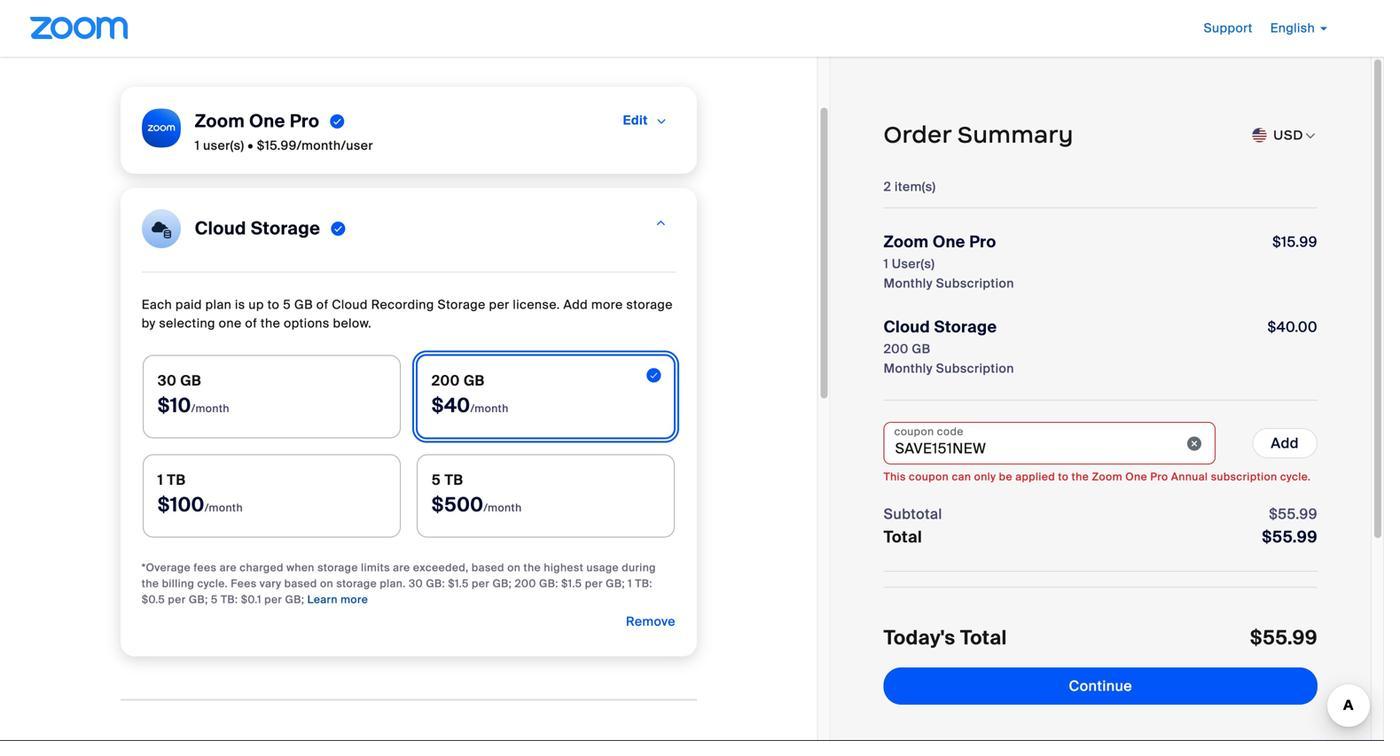 Task type: describe. For each thing, give the bounding box(es) containing it.
$40
[[432, 393, 470, 419]]

1 for monthly
[[884, 256, 889, 272]]

summary
[[958, 120, 1074, 149]]

storage inside the each paid plan is up to 5 gb of cloud recording storage per license. add more storage by selecting one of the options below.
[[626, 297, 673, 313]]

subject
[[1023, 656, 1068, 673]]

$55.99 for total
[[1262, 527, 1318, 548]]

applied
[[1015, 470, 1055, 484]]

1 vertical spatial may
[[1137, 675, 1163, 691]]

the right than
[[1272, 675, 1292, 691]]

/month for $100
[[205, 501, 243, 515]]

different
[[1185, 675, 1237, 691]]

gb; for 5
[[285, 593, 304, 607]]

to for up
[[267, 297, 280, 313]]

usage
[[587, 561, 619, 575]]

add button
[[1252, 428, 1318, 458]]

order
[[884, 120, 952, 149]]

remove
[[626, 614, 676, 630]]

$15.99/month/user
[[257, 137, 373, 154]]

english link
[[1270, 20, 1327, 36]]

1 horizontal spatial to
[[1058, 470, 1069, 484]]

continue button
[[884, 668, 1318, 705]]

code
[[937, 425, 964, 438]]

show options image
[[1303, 129, 1318, 143]]

billing inside your purchase may be subject to local taxes based on the billing information you provide. the final charge may be different than the amount shown here and will be displayed on your invoice.
[[1240, 656, 1278, 673]]

here
[[976, 693, 1004, 710]]

only
[[974, 470, 996, 484]]

per for 30 gb: $1.5 per gb; 200 gb: $1.5 per gb;
[[472, 577, 490, 591]]

tb for $500
[[445, 471, 463, 489]]

purchase
[[914, 656, 972, 673]]

2 $1.5 from the left
[[561, 577, 582, 591]]

0 vertical spatial charge
[[916, 616, 959, 632]]

date
[[962, 616, 989, 632]]

select a capacity option group
[[142, 354, 676, 539]]

be up your in the bottom right of the page
[[1166, 675, 1182, 691]]

can
[[952, 470, 971, 484]]

english
[[1270, 20, 1315, 36]]

invoice.
[[1187, 693, 1234, 710]]

2 horizontal spatial pro
[[1150, 470, 1168, 484]]

up
[[249, 297, 264, 313]]

your
[[884, 656, 911, 673]]

gb for $10
[[180, 372, 201, 390]]

the inside the each paid plan is up to 5 gb of cloud recording storage per license. add more storage by selecting one of the options below.
[[261, 315, 280, 332]]

each paid plan is up to 5 gb of cloud recording storage per license. add more storage by selecting one of the options below.
[[142, 297, 673, 332]]

*overage fees are charged when storage limits are exceeded, based on the highest usage during the billing cycle. fees vary based on storage plan.
[[142, 561, 656, 591]]

1 for $0.5
[[628, 577, 632, 591]]

200 for $40
[[432, 372, 460, 390]]

next charge date jan 18, 2024
[[884, 616, 1070, 632]]

per inside the each paid plan is up to 5 gb of cloud recording storage per license. add more storage by selecting one of the options below.
[[489, 297, 510, 313]]

continue
[[1069, 677, 1132, 696]]

item(s)
[[895, 179, 936, 195]]

monthly for zoom
[[884, 275, 933, 292]]

2 gb: from the left
[[539, 577, 558, 591]]

subscription for storage
[[936, 360, 1014, 377]]

1 edit button from the top
[[623, 108, 676, 135]]

on up learn
[[320, 577, 333, 591]]

*overage
[[142, 561, 191, 575]]

zoom one pro for 1 user(s)
[[884, 232, 996, 252]]

and
[[1007, 693, 1031, 710]]

selecting
[[159, 315, 215, 332]]

2024
[[1038, 616, 1070, 632]]

$0.5
[[142, 593, 165, 607]]

taxes
[[1120, 656, 1154, 673]]

30 gb $10 /month
[[158, 372, 230, 419]]

remove button
[[626, 608, 676, 636]]

2 item(s)
[[884, 179, 936, 195]]

2
[[884, 179, 891, 195]]

•
[[248, 137, 254, 154]]

zoom one image
[[142, 108, 181, 148]]

cycle. inside *overage fees are charged when storage limits are exceeded, based on the highest usage during the billing cycle. fees vary based on storage plan.
[[197, 577, 228, 591]]

storage
[[438, 297, 486, 313]]

recording
[[371, 297, 434, 313]]

on left your in the bottom right of the page
[[1138, 693, 1154, 710]]

user(s)
[[892, 256, 935, 272]]

more inside the each paid plan is up to 5 gb of cloud recording storage per license. add more storage by selecting one of the options below.
[[591, 297, 623, 313]]

zoom one pro for 1 user(s)  •  $15.99/month/user
[[195, 110, 319, 133]]

zoom for 1 user(s)
[[884, 232, 929, 252]]

$40.00
[[1268, 318, 1318, 337]]

1 horizontal spatial cloud storage
[[884, 317, 997, 337]]

2 vertical spatial subscription
[[1211, 470, 1277, 484]]

annual
[[1171, 470, 1208, 484]]

vary
[[260, 577, 281, 591]]

18,
[[1019, 616, 1035, 632]]

monthly for cloud
[[884, 360, 933, 377]]

cloud
[[332, 297, 368, 313]]

5 for $0.1
[[211, 593, 218, 607]]

provide.
[[983, 675, 1032, 691]]

charged
[[240, 561, 284, 575]]

per down usage
[[585, 577, 603, 591]]

total
[[884, 527, 922, 548]]

5 tb: $0.1 per gb; learn more
[[211, 593, 368, 607]]

200 gb $40 /month
[[432, 372, 509, 419]]

1 for $100
[[158, 471, 163, 489]]

zoom for 1 user(s)  •  $15.99/month/user
[[195, 110, 245, 133]]

below.
[[333, 315, 372, 332]]

the up $0.5
[[142, 577, 159, 591]]

is
[[235, 297, 245, 313]]

one
[[219, 315, 242, 332]]

the up 30 gb: $1.5 per gb; 200 gb: $1.5 per gb;
[[524, 561, 541, 575]]

tb for $100
[[167, 471, 186, 489]]

/month for $40
[[470, 402, 509, 415]]

$10
[[158, 393, 191, 419]]

1 user(s)  •  $15.99/month/user
[[195, 137, 373, 154]]

1 user(s) monthly subscription
[[884, 256, 1014, 292]]

local
[[1087, 656, 1117, 673]]

5 tb $500 /month
[[432, 471, 522, 518]]

order summary
[[884, 120, 1074, 149]]

plan.
[[380, 577, 406, 591]]

gb; for 1
[[189, 593, 208, 607]]



Task type: locate. For each thing, give the bounding box(es) containing it.
per for 5 tb: $0.1 per gb; learn more
[[264, 593, 282, 607]]

gb up $40
[[464, 372, 485, 390]]

zoom one pro up 1 user(s) monthly subscription
[[884, 232, 996, 252]]

success image
[[330, 111, 345, 132]]

monthly up coupon code
[[884, 360, 933, 377]]

cloud
[[195, 217, 246, 240], [884, 317, 930, 337]]

$1.5
[[448, 577, 469, 591], [561, 577, 582, 591]]

$1.5 down exceeded,
[[448, 577, 469, 591]]

are up fees
[[220, 561, 237, 575]]

1 vertical spatial cycle.
[[197, 577, 228, 591]]

final
[[1062, 675, 1088, 691]]

1 horizontal spatial of
[[316, 297, 329, 313]]

gb for $40
[[464, 372, 485, 390]]

support link
[[1204, 20, 1253, 36]]

learn
[[307, 593, 338, 607]]

gb; for 30
[[493, 577, 512, 591]]

one up 1 user(s) monthly subscription
[[933, 232, 966, 252]]

subscription up 200 gb monthly subscription
[[936, 275, 1014, 292]]

0 vertical spatial cloud storage
[[195, 217, 320, 240]]

$100
[[158, 493, 205, 518]]

1 are from the left
[[220, 561, 237, 575]]

0 vertical spatial coupon
[[894, 425, 934, 438]]

your
[[1157, 693, 1184, 710]]

based down when
[[284, 577, 317, 591]]

1 vertical spatial to
[[1058, 470, 1069, 484]]

subscription down add button
[[1211, 470, 1277, 484]]

storage up 200 gb monthly subscription
[[934, 317, 997, 337]]

support
[[1204, 20, 1253, 36]]

storage right add
[[626, 297, 673, 313]]

based up your in the bottom right of the page
[[1157, 656, 1195, 673]]

options
[[284, 315, 330, 332]]

/month inside 5 tb $500 /month
[[484, 501, 522, 515]]

1 vertical spatial pro
[[970, 232, 996, 252]]

total
[[960, 626, 1007, 651]]

zoom down the coupon code "text box"
[[1092, 470, 1123, 484]]

exceeded,
[[413, 561, 469, 575]]

the right 'applied'
[[1072, 470, 1089, 484]]

one left annual
[[1126, 470, 1147, 484]]

tb up $100
[[167, 471, 186, 489]]

1 tb $100 /month
[[158, 471, 243, 518]]

200
[[884, 341, 909, 357], [432, 372, 460, 390], [515, 577, 536, 591]]

this coupon can only be applied to the zoom one pro annual subscription cycle. alert
[[884, 470, 1318, 484]]

2 vertical spatial based
[[1157, 656, 1195, 673]]

pro for 1 user(s)
[[970, 232, 996, 252]]

0 horizontal spatial pro
[[290, 110, 319, 133]]

1 gb: from the left
[[426, 577, 445, 591]]

0 horizontal spatial one
[[249, 110, 285, 133]]

coupon left code
[[894, 425, 934, 438]]

0 vertical spatial 30
[[158, 372, 177, 390]]

0 horizontal spatial tb:
[[221, 593, 238, 607]]

1 horizontal spatial tb
[[445, 471, 463, 489]]

0 horizontal spatial may
[[975, 656, 1001, 673]]

highest
[[544, 561, 584, 575]]

per left license.
[[489, 297, 510, 313]]

cloud storage
[[195, 217, 320, 240], [884, 317, 997, 337]]

0 horizontal spatial zoom one pro
[[195, 110, 319, 133]]

pro up $15.99/month/user at the left top
[[290, 110, 319, 133]]

1 tb from the left
[[167, 471, 186, 489]]

0 vertical spatial may
[[975, 656, 1001, 673]]

zoom up 'user(s)'
[[195, 110, 245, 133]]

1 vertical spatial cloud
[[884, 317, 930, 337]]

2 horizontal spatial 200
[[884, 341, 909, 357]]

on
[[507, 561, 521, 575], [320, 577, 333, 591], [1198, 656, 1214, 673], [1138, 693, 1154, 710]]

zoom up user(s)
[[884, 232, 929, 252]]

1 horizontal spatial gb:
[[539, 577, 558, 591]]

1 vertical spatial zoom
[[884, 232, 929, 252]]

2 horizontal spatial based
[[1157, 656, 1195, 673]]

2 horizontal spatial to
[[1072, 656, 1084, 673]]

storage down limits
[[336, 577, 377, 591]]

1 for •
[[195, 137, 200, 154]]

0 horizontal spatial tb
[[167, 471, 186, 489]]

1 horizontal spatial based
[[472, 561, 504, 575]]

user(s)
[[203, 137, 244, 154]]

gb inside 200 gb monthly subscription
[[912, 341, 931, 357]]

2 monthly from the top
[[884, 360, 933, 377]]

0 vertical spatial monthly
[[884, 275, 933, 292]]

one
[[249, 110, 285, 133], [933, 232, 966, 252], [1126, 470, 1147, 484]]

1 vertical spatial zoom one pro
[[884, 232, 996, 252]]

1 horizontal spatial 30
[[409, 577, 423, 591]]

0 horizontal spatial cloud storage
[[195, 217, 320, 240]]

coupon code text field
[[884, 422, 1216, 465]]

gb up $10
[[180, 372, 201, 390]]

200 inside the 200 gb $40 /month
[[432, 372, 460, 390]]

subtotal
[[884, 505, 942, 524]]

limits
[[361, 561, 390, 575]]

coupon
[[894, 425, 934, 438], [909, 470, 949, 484]]

0 horizontal spatial billing
[[162, 577, 194, 591]]

paid
[[175, 297, 202, 313]]

the down up
[[261, 315, 280, 332]]

based
[[472, 561, 504, 575], [284, 577, 317, 591], [1157, 656, 1195, 673]]

$0.1
[[241, 593, 261, 607]]

1 inside 1 tb: $0.5 per gb;
[[628, 577, 632, 591]]

tb: down fees
[[221, 593, 238, 607]]

1 horizontal spatial zoom one pro
[[884, 232, 996, 252]]

1 vertical spatial 5
[[432, 471, 441, 489]]

you
[[958, 675, 979, 691]]

1 vertical spatial of
[[245, 315, 257, 332]]

1 horizontal spatial cloud
[[884, 317, 930, 337]]

gb;
[[493, 577, 512, 591], [606, 577, 625, 591], [189, 593, 208, 607], [285, 593, 304, 607]]

0 vertical spatial tb:
[[635, 577, 652, 591]]

may
[[975, 656, 1001, 673], [1137, 675, 1163, 691]]

one for 1 user(s)
[[933, 232, 966, 252]]

per right $0.5
[[168, 593, 186, 607]]

information
[[884, 675, 954, 691]]

billing up than
[[1240, 656, 1278, 673]]

to right up
[[267, 297, 280, 313]]

one up 1 user(s)  •  $15.99/month/user
[[249, 110, 285, 133]]

to up final
[[1072, 656, 1084, 673]]

edit zoom one pro plan image
[[655, 109, 668, 134]]

than
[[1241, 675, 1268, 691]]

30 inside "30 gb $10 /month"
[[158, 372, 177, 390]]

usd
[[1273, 126, 1303, 143]]

0 horizontal spatial to
[[267, 297, 280, 313]]

gb down 1 user(s) monthly subscription
[[912, 341, 931, 357]]

cycle. down fees
[[197, 577, 228, 591]]

cloud storage plan image
[[655, 211, 668, 236]]

1 horizontal spatial are
[[393, 561, 410, 575]]

1 left user(s)
[[884, 256, 889, 272]]

monthly inside 1 user(s) monthly subscription
[[884, 275, 933, 292]]

/month up 1 tb $100 /month
[[191, 402, 230, 415]]

1 vertical spatial 200
[[432, 372, 460, 390]]

subscription up code
[[936, 360, 1014, 377]]

subscription inside 200 gb monthly subscription
[[936, 360, 1014, 377]]

0 horizontal spatial of
[[245, 315, 257, 332]]

pro for 1 user(s)  •  $15.99/month/user
[[290, 110, 319, 133]]

1 horizontal spatial cycle.
[[1280, 470, 1311, 484]]

per for 1 tb: $0.5 per gb;
[[168, 593, 186, 607]]

$55.99 for subtotal
[[1269, 505, 1318, 524]]

gb: down exceeded,
[[426, 577, 445, 591]]

add
[[563, 297, 588, 313]]

gb inside the each paid plan is up to 5 gb of cloud recording storage per license. add more storage by selecting one of the options below.
[[294, 297, 313, 313]]

tb: down during
[[635, 577, 652, 591]]

plan
[[205, 297, 232, 313]]

be right 'only'
[[999, 470, 1013, 484]]

to inside the each paid plan is up to 5 gb of cloud recording storage per license. add more storage by selecting one of the options below.
[[267, 297, 280, 313]]

cloud up 200 gb monthly subscription
[[884, 317, 930, 337]]

1 tb: $0.5 per gb;
[[142, 577, 652, 607]]

displayed
[[1076, 693, 1135, 710]]

$1.5 down highest
[[561, 577, 582, 591]]

0 horizontal spatial $1.5
[[448, 577, 469, 591]]

1 horizontal spatial zoom
[[884, 232, 929, 252]]

cloud storage up up
[[195, 217, 320, 240]]

monthly down user(s)
[[884, 275, 933, 292]]

0 vertical spatial $55.99
[[1269, 505, 1318, 524]]

1 horizontal spatial charge
[[1091, 675, 1134, 691]]

/month up fees
[[205, 501, 243, 515]]

1
[[195, 137, 200, 154], [884, 256, 889, 272], [158, 471, 163, 489], [628, 577, 632, 591]]

0 horizontal spatial cycle.
[[197, 577, 228, 591]]

1 vertical spatial cloud storage
[[884, 317, 997, 337]]

1 vertical spatial more
[[341, 593, 368, 607]]

tb:
[[635, 577, 652, 591], [221, 593, 238, 607]]

0 horizontal spatial cloud
[[195, 217, 246, 240]]

more right add
[[591, 297, 623, 313]]

tb: for 1
[[635, 577, 652, 591]]

subscription inside 1 user(s) monthly subscription
[[936, 275, 1014, 292]]

0 vertical spatial cloud
[[195, 217, 246, 240]]

fees
[[231, 577, 257, 591]]

jan
[[993, 616, 1015, 632]]

per down $500
[[472, 577, 490, 591]]

0 horizontal spatial 200
[[432, 372, 460, 390]]

storage left success icon
[[251, 217, 320, 240]]

charge
[[916, 616, 959, 632], [1091, 675, 1134, 691]]

0 horizontal spatial 30
[[158, 372, 177, 390]]

on up 30 gb: $1.5 per gb; 200 gb: $1.5 per gb;
[[507, 561, 521, 575]]

gb inside "30 gb $10 /month"
[[180, 372, 201, 390]]

to right 'applied'
[[1058, 470, 1069, 484]]

per inside 1 tb: $0.5 per gb;
[[168, 593, 186, 607]]

tb up $500
[[445, 471, 463, 489]]

1 horizontal spatial 200
[[515, 577, 536, 591]]

0 vertical spatial subscription
[[936, 275, 1014, 292]]

are up "plan."
[[393, 561, 410, 575]]

cloud storage up 200 gb monthly subscription
[[884, 317, 997, 337]]

fees
[[194, 561, 217, 575]]

2 vertical spatial zoom
[[1092, 470, 1123, 484]]

/month up 5 tb $500 /month
[[470, 402, 509, 415]]

be down final
[[1057, 693, 1073, 710]]

2 vertical spatial $55.99
[[1250, 626, 1318, 651]]

will
[[1034, 693, 1054, 710]]

0 vertical spatial 5
[[283, 297, 291, 313]]

edit button
[[623, 108, 676, 135], [623, 112, 651, 129]]

gb up the options
[[294, 297, 313, 313]]

learn more link
[[307, 593, 368, 607]]

1 vertical spatial 30
[[409, 577, 423, 591]]

0 horizontal spatial more
[[341, 593, 368, 607]]

/month inside "30 gb $10 /month"
[[191, 402, 230, 415]]

charge left "date"
[[916, 616, 959, 632]]

cycle. down add
[[1280, 470, 1311, 484]]

5 inside 5 tb $500 /month
[[432, 471, 441, 489]]

per down vary
[[264, 593, 282, 607]]

/month up 30 gb: $1.5 per gb; 200 gb: $1.5 per gb;
[[484, 501, 522, 515]]

gb
[[294, 297, 313, 313], [912, 341, 931, 357], [180, 372, 201, 390], [464, 372, 485, 390]]

to for subject
[[1072, 656, 1084, 673]]

this coupon can only be applied to the zoom one pro annual subscription cycle.
[[884, 470, 1311, 484]]

of up the options
[[316, 297, 329, 313]]

1 horizontal spatial one
[[933, 232, 966, 252]]

each
[[142, 297, 172, 313]]

0 horizontal spatial based
[[284, 577, 317, 591]]

1 $1.5 from the left
[[448, 577, 469, 591]]

2 edit button from the top
[[623, 112, 651, 129]]

0 vertical spatial more
[[591, 297, 623, 313]]

30 right "plan."
[[409, 577, 423, 591]]

1 vertical spatial coupon
[[909, 470, 949, 484]]

5 for $500
[[432, 471, 441, 489]]

gb inside the 200 gb $40 /month
[[464, 372, 485, 390]]

pro left annual
[[1150, 470, 1168, 484]]

1 monthly from the top
[[884, 275, 933, 292]]

0 vertical spatial of
[[316, 297, 329, 313]]

tb: inside 1 tb: $0.5 per gb;
[[635, 577, 652, 591]]

storage
[[251, 217, 320, 240], [626, 297, 673, 313], [934, 317, 997, 337], [318, 561, 358, 575], [336, 577, 377, 591]]

0 horizontal spatial gb:
[[426, 577, 445, 591]]

edit
[[623, 112, 651, 129]]

5 down fees
[[211, 593, 218, 607]]

1 vertical spatial monthly
[[884, 360, 933, 377]]

30 for $10
[[158, 372, 177, 390]]

shown
[[934, 693, 973, 710]]

today's
[[884, 626, 955, 651]]

1 vertical spatial tb:
[[221, 593, 238, 607]]

tb: for 5
[[221, 593, 238, 607]]

5
[[283, 297, 291, 313], [432, 471, 441, 489], [211, 593, 218, 607]]

1 horizontal spatial more
[[591, 297, 623, 313]]

tb inside 1 tb $100 /month
[[167, 471, 186, 489]]

2 horizontal spatial 5
[[432, 471, 441, 489]]

0 vertical spatial cycle.
[[1280, 470, 1311, 484]]

1 horizontal spatial pro
[[970, 232, 996, 252]]

storage up learn more link
[[318, 561, 358, 575]]

200 inside 200 gb monthly subscription
[[884, 341, 909, 357]]

2 vertical spatial to
[[1072, 656, 1084, 673]]

2 horizontal spatial zoom
[[1092, 470, 1123, 484]]

to
[[267, 297, 280, 313], [1058, 470, 1069, 484], [1072, 656, 1084, 673]]

1 down during
[[628, 577, 632, 591]]

pro
[[290, 110, 319, 133], [970, 232, 996, 252], [1150, 470, 1168, 484]]

0 vertical spatial 200
[[884, 341, 909, 357]]

5 up the options
[[283, 297, 291, 313]]

charge up displayed
[[1091, 675, 1134, 691]]

1 up $100
[[158, 471, 163, 489]]

per
[[489, 297, 510, 313], [472, 577, 490, 591], [585, 577, 603, 591], [168, 593, 186, 607], [264, 593, 282, 607]]

2 are from the left
[[393, 561, 410, 575]]

more
[[591, 297, 623, 313], [341, 593, 368, 607]]

by
[[142, 315, 156, 332]]

coupon left can
[[909, 470, 949, 484]]

1 horizontal spatial billing
[[1240, 656, 1278, 673]]

2 tb from the left
[[445, 471, 463, 489]]

200 for monthly
[[884, 341, 909, 357]]

1 vertical spatial based
[[284, 577, 317, 591]]

1 horizontal spatial may
[[1137, 675, 1163, 691]]

zoom one pro
[[195, 110, 319, 133], [884, 232, 996, 252]]

0 vertical spatial to
[[267, 297, 280, 313]]

1 inside 1 tb $100 /month
[[158, 471, 163, 489]]

1 vertical spatial $55.99
[[1262, 527, 1318, 548]]

/month
[[191, 402, 230, 415], [470, 402, 509, 415], [205, 501, 243, 515], [484, 501, 522, 515]]

amount
[[884, 693, 930, 710]]

1 left 'user(s)'
[[195, 137, 200, 154]]

2 vertical spatial one
[[1126, 470, 1147, 484]]

to inside your purchase may be subject to local taxes based on the billing information you provide. the final charge may be different than the amount shown here and will be displayed on your invoice.
[[1072, 656, 1084, 673]]

$55.99 for today's total
[[1250, 626, 1318, 651]]

0 horizontal spatial charge
[[916, 616, 959, 632]]

based up 30 gb: $1.5 per gb; 200 gb: $1.5 per gb;
[[472, 561, 504, 575]]

the up the different
[[1217, 656, 1237, 673]]

cloud right cloud storage icon
[[195, 217, 246, 240]]

1 horizontal spatial tb:
[[635, 577, 652, 591]]

30 up $10
[[158, 372, 177, 390]]

may down the taxes
[[1137, 675, 1163, 691]]

tb inside 5 tb $500 /month
[[445, 471, 463, 489]]

may down total on the bottom right of the page
[[975, 656, 1001, 673]]

2 vertical spatial 200
[[515, 577, 536, 591]]

1 inside 1 user(s) monthly subscription
[[884, 256, 889, 272]]

one for 1 user(s)  •  $15.99/month/user
[[249, 110, 285, 133]]

gb: down highest
[[539, 577, 558, 591]]

1 vertical spatial billing
[[1240, 656, 1278, 673]]

0 vertical spatial billing
[[162, 577, 194, 591]]

charge inside your purchase may be subject to local taxes based on the billing information you provide. the final charge may be different than the amount shown here and will be displayed on your invoice.
[[1091, 675, 1134, 691]]

success image
[[331, 218, 346, 239]]

of down up
[[245, 315, 257, 332]]

1 horizontal spatial 5
[[283, 297, 291, 313]]

based inside your purchase may be subject to local taxes based on the billing information you provide. the final charge may be different than the amount shown here and will be displayed on your invoice.
[[1157, 656, 1195, 673]]

gb for monthly
[[912, 341, 931, 357]]

30 gb: $1.5 per gb; 200 gb: $1.5 per gb;
[[406, 577, 628, 591]]

0 vertical spatial pro
[[290, 110, 319, 133]]

$500
[[432, 493, 484, 518]]

/month inside the 200 gb $40 /month
[[470, 402, 509, 415]]

0 horizontal spatial zoom
[[195, 110, 245, 133]]

2 horizontal spatial one
[[1126, 470, 1147, 484]]

be up provide.
[[1004, 656, 1020, 673]]

/month inside 1 tb $100 /month
[[205, 501, 243, 515]]

0 vertical spatial zoom
[[195, 110, 245, 133]]

5 up $500
[[432, 471, 441, 489]]

today's total
[[884, 626, 1007, 651]]

1 vertical spatial charge
[[1091, 675, 1134, 691]]

monthly inside 200 gb monthly subscription
[[884, 360, 933, 377]]

on up the different
[[1198, 656, 1214, 673]]

the
[[1035, 675, 1058, 691]]

when
[[287, 561, 315, 575]]

5 inside the each paid plan is up to 5 gb of cloud recording storage per license. add more storage by selecting one of the options below.
[[283, 297, 291, 313]]

zoom logo image
[[30, 17, 128, 39]]

gb; inside 1 tb: $0.5 per gb;
[[189, 593, 208, 607]]

/month for $10
[[191, 402, 230, 415]]

1 horizontal spatial $1.5
[[561, 577, 582, 591]]

zoom one pro up •
[[195, 110, 319, 133]]

/month for $500
[[484, 501, 522, 515]]

0 horizontal spatial are
[[220, 561, 237, 575]]

30 for $1.5
[[409, 577, 423, 591]]

billing down *overage
[[162, 577, 194, 591]]

subscription for one
[[936, 275, 1014, 292]]

$15.99
[[1273, 233, 1318, 251]]

your purchase may be subject to local taxes based on the billing information you provide. the final charge may be different than the amount shown here and will be displayed on your invoice.
[[884, 656, 1292, 710]]

0 vertical spatial zoom one pro
[[195, 110, 319, 133]]

pro up 1 user(s) monthly subscription
[[970, 232, 996, 252]]

billing inside *overage fees are charged when storage limits are exceeded, based on the highest usage during the billing cycle. fees vary based on storage plan.
[[162, 577, 194, 591]]

cloud storage icon image
[[142, 209, 181, 248]]

add
[[1271, 434, 1299, 453]]

0 vertical spatial one
[[249, 110, 285, 133]]

1 vertical spatial one
[[933, 232, 966, 252]]

more right learn
[[341, 593, 368, 607]]

during
[[622, 561, 656, 575]]

gb:
[[426, 577, 445, 591], [539, 577, 558, 591]]

2 vertical spatial 5
[[211, 593, 218, 607]]

200 gb monthly subscription
[[884, 341, 1014, 377]]



Task type: vqa. For each thing, say whether or not it's contained in the screenshot.


